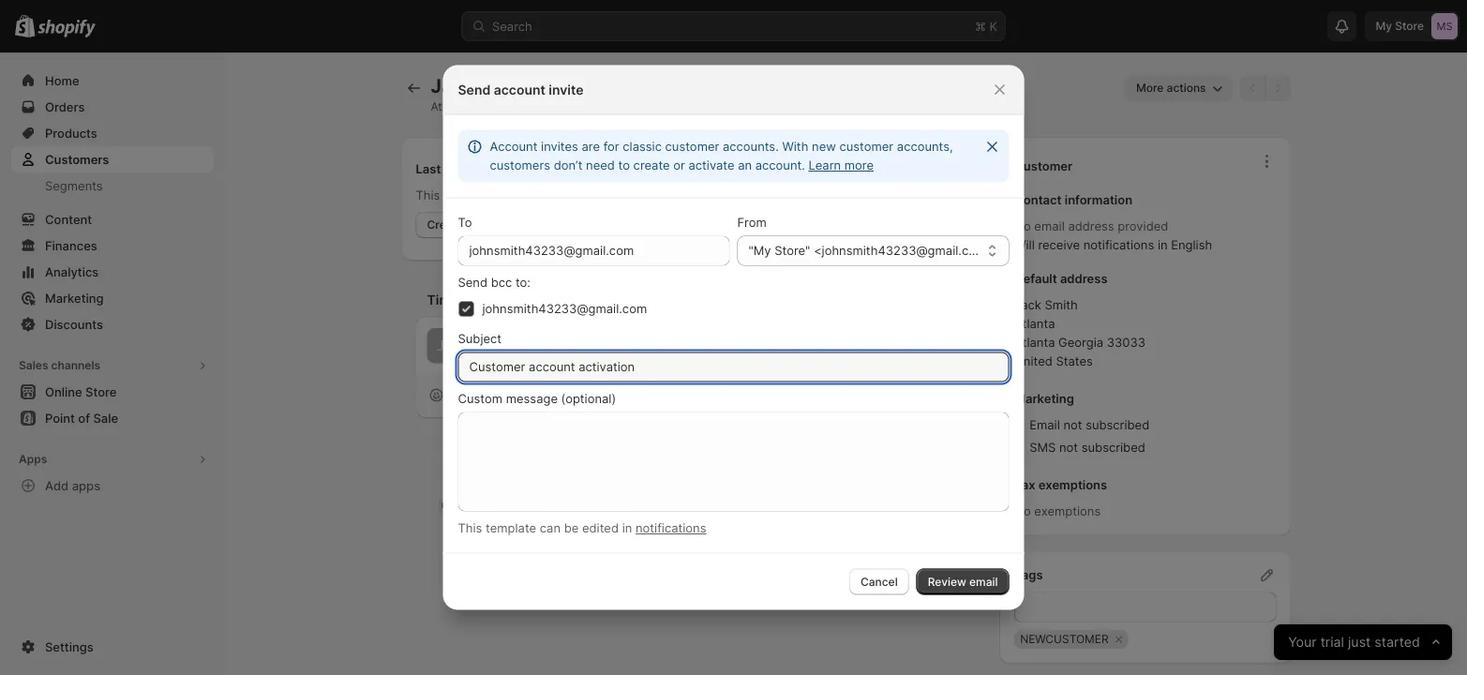 Task type: locate. For each thing, give the bounding box(es) containing it.
1 horizontal spatial notifications
[[1084, 238, 1155, 252]]

united
[[494, 100, 529, 113], [1015, 354, 1053, 369]]

address down 'information'
[[1068, 219, 1115, 233]]

order right last
[[444, 161, 476, 176]]

k
[[990, 19, 998, 33]]

1 vertical spatial atlanta
[[1015, 316, 1055, 331]]

default
[[1015, 271, 1057, 286]]

email for no
[[1035, 219, 1065, 233]]

not for email
[[1064, 418, 1083, 432]]

0 vertical spatial atlanta
[[431, 100, 468, 113]]

georgia
[[1059, 335, 1104, 350]]

0 horizontal spatial united
[[494, 100, 529, 113]]

0 vertical spatial address
[[1068, 219, 1115, 233]]

1 horizontal spatial jack
[[1015, 298, 1042, 312]]

customer up contact on the top right of page
[[1015, 159, 1073, 173]]

sms not subscribed
[[1030, 440, 1146, 455]]

jack up ga, at the top of page
[[431, 75, 474, 98]]

0 vertical spatial no
[[1015, 219, 1031, 233]]

1 horizontal spatial for
[[634, 100, 648, 113]]

yet
[[646, 188, 664, 202]]

1 horizontal spatial customer
[[665, 139, 720, 154]]

than
[[676, 100, 700, 113]]

in down provided at top
[[1158, 238, 1168, 252]]

1 horizontal spatial email
[[1035, 219, 1065, 233]]

english
[[1171, 238, 1213, 252]]

1 vertical spatial exemptions
[[1035, 504, 1101, 519]]

avatar with initials j s image
[[427, 328, 462, 363]]

1 vertical spatial in
[[622, 521, 632, 535]]

account
[[490, 139, 538, 154]]

1 vertical spatial customer
[[1015, 159, 1073, 173]]

1 horizontal spatial united
[[1015, 354, 1053, 369]]

no
[[1015, 219, 1031, 233], [1015, 504, 1031, 519]]

customer right the •
[[579, 100, 631, 113]]

0 vertical spatial subscribed
[[1086, 418, 1150, 432]]

1 horizontal spatial states
[[1056, 354, 1093, 369]]

united up marketing
[[1015, 354, 1053, 369]]

smith up ga, at the top of page
[[479, 75, 532, 98]]

customer inside jack smith atlanta ga, united states • customer for less than 5 seconds
[[579, 100, 631, 113]]

add apps button
[[11, 473, 214, 499]]

subscribed for email not subscribed
[[1086, 418, 1150, 432]]

in right the edited
[[622, 521, 632, 535]]

exemptions down tax exemptions on the bottom right
[[1035, 504, 1101, 519]]

atlanta
[[431, 100, 468, 113], [1015, 316, 1055, 331], [1015, 335, 1055, 350]]

in inside no email address provided will receive notifications in english
[[1158, 238, 1168, 252]]

0 horizontal spatial smith
[[479, 75, 532, 98]]

settings
[[45, 640, 93, 654]]

no up will
[[1015, 219, 1031, 233]]

1 vertical spatial send
[[458, 275, 488, 290]]

1 vertical spatial states
[[1056, 354, 1093, 369]]

0 horizontal spatial in
[[622, 521, 632, 535]]

don't
[[554, 158, 583, 173]]

send for send account invite
[[458, 82, 491, 98]]

exemptions for no exemptions
[[1035, 504, 1101, 519]]

now
[[948, 498, 970, 512]]

for left less
[[634, 100, 648, 113]]

exemptions up no exemptions at the bottom of the page
[[1039, 478, 1108, 492]]

more
[[845, 158, 874, 173]]

1 horizontal spatial this
[[458, 521, 482, 535]]

account invites are for classic customer accounts. with new customer accounts, customers don't need to create or activate an account.
[[490, 139, 953, 173]]

no down tax
[[1015, 504, 1031, 519]]

1 vertical spatial notifications
[[636, 521, 707, 535]]

address
[[1068, 219, 1115, 233], [1060, 271, 1108, 286]]

order
[[444, 161, 476, 176], [466, 218, 495, 232]]

orders
[[605, 188, 642, 202]]

0 vertical spatial for
[[634, 100, 648, 113]]

information
[[1065, 193, 1133, 207]]

1 vertical spatial order
[[466, 218, 495, 232]]

atlanta left "georgia" at right
[[1015, 335, 1055, 350]]

1 vertical spatial this
[[458, 521, 482, 535]]

2 send from the top
[[458, 275, 488, 290]]

smith inside jack smith atlanta ga, united states • customer for less than 5 seconds
[[479, 75, 532, 98]]

provided
[[1118, 219, 1169, 233]]

this for this template can be edited in notifications
[[458, 521, 482, 535]]

status
[[458, 130, 1009, 182]]

email right review
[[970, 575, 998, 588]]

1 horizontal spatial smith
[[1045, 298, 1078, 312]]

0 horizontal spatial states
[[532, 100, 566, 113]]

this inside send account invite dialog
[[458, 521, 482, 535]]

sales channels
[[19, 359, 100, 372]]

email up the receive
[[1035, 219, 1065, 233]]

0 vertical spatial in
[[1158, 238, 1168, 252]]

states left the •
[[532, 100, 566, 113]]

1 vertical spatial no
[[1015, 504, 1031, 519]]

states inside jack smith atlanta ga, united states • customer for less than 5 seconds
[[532, 100, 566, 113]]

placed down "account"
[[479, 161, 519, 176]]

subscribed up sms not subscribed
[[1086, 418, 1150, 432]]

in
[[1158, 238, 1168, 252], [622, 521, 632, 535]]

tax
[[1015, 478, 1036, 492]]

this
[[416, 188, 440, 202], [458, 521, 482, 535]]

notifications inside send account invite dialog
[[636, 521, 707, 535]]

send up timeline
[[458, 275, 488, 290]]

created
[[497, 498, 541, 512]]

united down account
[[494, 100, 529, 113]]

this for this customer hasn't placed any orders yet
[[416, 188, 440, 202]]

tax exemptions
[[1015, 478, 1108, 492]]

subscribed
[[1086, 418, 1150, 432], [1082, 440, 1146, 455]]

1 vertical spatial for
[[604, 139, 620, 154]]

invites
[[541, 139, 578, 154]]

1 send from the top
[[458, 82, 491, 98]]

0 horizontal spatial email
[[970, 575, 998, 588]]

send up ga, at the top of page
[[458, 82, 491, 98]]

0 horizontal spatial jack
[[431, 75, 474, 98]]

subscribed down email not subscribed
[[1082, 440, 1146, 455]]

states down "georgia" at right
[[1056, 354, 1093, 369]]

atlanta inside jack smith atlanta ga, united states • customer for less than 5 seconds
[[431, 100, 468, 113]]

1 vertical spatial not
[[1060, 440, 1078, 455]]

email inside no email address provided will receive notifications in english
[[1035, 219, 1065, 233]]

for right are
[[604, 139, 620, 154]]

jack down default
[[1015, 298, 1042, 312]]

"my
[[749, 243, 771, 258]]

0 vertical spatial email
[[1035, 219, 1065, 233]]

email inside button
[[970, 575, 998, 588]]

0 vertical spatial customer
[[579, 100, 631, 113]]

placed down don't at the left of the page
[[539, 188, 578, 202]]

1 no from the top
[[1015, 219, 1031, 233]]

newcustomer
[[1020, 633, 1109, 646]]

just
[[922, 498, 944, 512]]

1 horizontal spatial placed
[[539, 188, 578, 202]]

not
[[1064, 418, 1083, 432], [1060, 440, 1078, 455]]

customer down "last order placed"
[[444, 188, 498, 202]]

classic
[[623, 139, 662, 154]]

1 vertical spatial email
[[970, 575, 998, 588]]

atlanta down default
[[1015, 316, 1055, 331]]

0 horizontal spatial customer
[[444, 188, 498, 202]]

status containing account invites are for classic customer accounts. with new customer accounts, customers don't need to create or activate an account.
[[458, 130, 1009, 182]]

custom
[[458, 392, 503, 406]]

0 vertical spatial united
[[494, 100, 529, 113]]

0 horizontal spatial this
[[416, 188, 440, 202]]

0 horizontal spatial notifications
[[636, 521, 707, 535]]

exemptions for tax exemptions
[[1039, 478, 1108, 492]]

0 vertical spatial order
[[444, 161, 476, 176]]

2 no from the top
[[1015, 504, 1031, 519]]

united inside jack smith atlanta ga, united states • customer for less than 5 seconds
[[494, 100, 529, 113]]

0 vertical spatial exemptions
[[1039, 478, 1108, 492]]

home link
[[11, 68, 214, 94]]

1 vertical spatial smith
[[1045, 298, 1078, 312]]

no for no exemptions
[[1015, 504, 1031, 519]]

jack inside jack smith atlanta ga, united states • customer for less than 5 seconds
[[431, 75, 474, 98]]

1 horizontal spatial in
[[1158, 238, 1168, 252]]

apps
[[19, 452, 47, 466]]

1 vertical spatial jack
[[1015, 298, 1042, 312]]

0 vertical spatial jack
[[431, 75, 474, 98]]

send for send bcc to:
[[458, 275, 488, 290]]

to:
[[516, 275, 531, 290]]

states inside jack smith atlanta atlanta georgia 33033 united states
[[1056, 354, 1093, 369]]

0 vertical spatial smith
[[479, 75, 532, 98]]

no for no email address provided will receive notifications in english
[[1015, 219, 1031, 233]]

order inside button
[[466, 218, 495, 232]]

customer up the or
[[665, 139, 720, 154]]

notifications inside no email address provided will receive notifications in english
[[1084, 238, 1155, 252]]

33033
[[1107, 335, 1146, 350]]

0 horizontal spatial placed
[[479, 161, 519, 176]]

subscribed for sms not subscribed
[[1082, 440, 1146, 455]]

this down last
[[416, 188, 440, 202]]

not up sms not subscribed
[[1064, 418, 1083, 432]]

order right create
[[466, 218, 495, 232]]

cancel button
[[850, 569, 909, 595]]

send
[[458, 82, 491, 98], [458, 275, 488, 290]]

no exemptions
[[1015, 504, 1101, 519]]

1 vertical spatial subscribed
[[1082, 440, 1146, 455]]

atlanta left ga, at the top of page
[[431, 100, 468, 113]]

1 vertical spatial placed
[[539, 188, 578, 202]]

smith inside jack smith atlanta atlanta georgia 33033 united states
[[1045, 298, 1078, 312]]

default address
[[1015, 271, 1108, 286]]

0 vertical spatial states
[[532, 100, 566, 113]]

with
[[782, 139, 809, 154]]

no inside no email address provided will receive notifications in english
[[1015, 219, 1031, 233]]

states
[[532, 100, 566, 113], [1056, 354, 1093, 369]]

segments link
[[11, 173, 214, 199]]

smith down default address
[[1045, 298, 1078, 312]]

0 vertical spatial notifications
[[1084, 238, 1155, 252]]

customer up more
[[840, 139, 894, 154]]

0 vertical spatial not
[[1064, 418, 1083, 432]]

1 vertical spatial united
[[1015, 354, 1053, 369]]

notifications right the edited
[[636, 521, 707, 535]]

address down the receive
[[1060, 271, 1108, 286]]

sales
[[19, 359, 48, 372]]

notifications down provided at top
[[1084, 238, 1155, 252]]

subject
[[458, 331, 502, 346]]

0 horizontal spatial for
[[604, 139, 620, 154]]

<johnsmith43233@gmail.com>
[[814, 243, 995, 258]]

not right "sms"
[[1060, 440, 1078, 455]]

0 vertical spatial send
[[458, 82, 491, 98]]

you created this customer.
[[472, 498, 626, 512]]

custom message (optional)
[[458, 392, 616, 406]]

from
[[738, 215, 767, 230]]

for inside account invites are for classic customer accounts. with new customer accounts, customers don't need to create or activate an account.
[[604, 139, 620, 154]]

smith for jack smith atlanta ga, united states • customer for less than 5 seconds
[[479, 75, 532, 98]]

customers
[[490, 158, 550, 173]]

jack
[[431, 75, 474, 98], [1015, 298, 1042, 312]]

0 horizontal spatial customer
[[579, 100, 631, 113]]

just now
[[922, 498, 970, 512]]

0 vertical spatial this
[[416, 188, 440, 202]]

exemptions
[[1039, 478, 1108, 492], [1035, 504, 1101, 519]]

jack inside jack smith atlanta atlanta georgia 33033 united states
[[1015, 298, 1042, 312]]

this down you
[[458, 521, 482, 535]]



Task type: vqa. For each thing, say whether or not it's contained in the screenshot.
third store from the top
no



Task type: describe. For each thing, give the bounding box(es) containing it.
notifications for in
[[636, 521, 707, 535]]

this customer hasn't placed any orders yet
[[416, 188, 664, 202]]

accounts,
[[897, 139, 953, 154]]

this
[[545, 498, 566, 512]]

review
[[928, 575, 967, 588]]

any
[[581, 188, 602, 202]]

notifications link
[[636, 521, 707, 535]]

atlanta for jack smith atlanta ga, united states • customer for less than 5 seconds
[[431, 100, 468, 113]]

be
[[564, 521, 579, 535]]

contact information
[[1015, 193, 1133, 207]]

create
[[634, 158, 670, 173]]

send bcc to:
[[458, 275, 531, 290]]

Leave a comment... text field
[[473, 336, 959, 355]]

apps button
[[11, 446, 214, 473]]

in inside dialog
[[622, 521, 632, 535]]

Custom message (optional) text field
[[458, 412, 1009, 512]]

notifications for receive
[[1084, 238, 1155, 252]]

search
[[492, 19, 532, 33]]

smith for jack smith atlanta atlanta georgia 33033 united states
[[1045, 298, 1078, 312]]

cancel
[[861, 575, 898, 588]]

you
[[472, 498, 494, 512]]

not for sms
[[1060, 440, 1078, 455]]

edited
[[582, 521, 619, 535]]

tags
[[1015, 568, 1043, 582]]

or
[[674, 158, 685, 173]]

Subject text field
[[458, 352, 1009, 382]]

new
[[812, 139, 836, 154]]

send account invite
[[458, 82, 584, 98]]

(optional)
[[561, 392, 616, 406]]

jack for jack smith atlanta atlanta georgia 33033 united states
[[1015, 298, 1042, 312]]

order for create
[[466, 218, 495, 232]]

timeline
[[427, 292, 481, 308]]

customer.
[[569, 498, 626, 512]]

status inside send account invite dialog
[[458, 130, 1009, 182]]

store"
[[775, 243, 811, 258]]

need
[[586, 158, 615, 173]]

learn
[[809, 158, 841, 173]]

settings link
[[11, 634, 214, 660]]

create
[[427, 218, 463, 232]]

sales channels button
[[11, 353, 214, 379]]

can
[[540, 521, 561, 535]]

shopify image
[[38, 19, 96, 38]]

create order
[[427, 218, 495, 232]]

will
[[1015, 238, 1035, 252]]

address inside no email address provided will receive notifications in english
[[1068, 219, 1115, 233]]

email not subscribed
[[1030, 418, 1150, 432]]

apps
[[72, 478, 100, 493]]

jack for jack smith atlanta ga, united states • customer for less than 5 seconds
[[431, 75, 474, 98]]

atlanta for jack smith atlanta atlanta georgia 33033 united states
[[1015, 316, 1055, 331]]

⌘
[[975, 19, 986, 33]]

accounts.
[[723, 139, 779, 154]]

to
[[458, 215, 472, 230]]

customers link
[[11, 146, 214, 173]]

bcc
[[491, 275, 512, 290]]

1 horizontal spatial customer
[[1015, 159, 1073, 173]]

less
[[652, 100, 673, 113]]

review email
[[928, 575, 998, 588]]

sms
[[1030, 440, 1056, 455]]

home
[[45, 73, 79, 88]]

are
[[582, 139, 600, 154]]

last order placed
[[416, 161, 519, 176]]

learn more link
[[798, 152, 885, 179]]

order for last
[[444, 161, 476, 176]]

review email button
[[917, 569, 1009, 595]]

marketing
[[1015, 392, 1074, 406]]

5
[[703, 100, 710, 113]]

contact
[[1015, 193, 1062, 207]]

last
[[416, 161, 441, 176]]

segments
[[45, 178, 103, 193]]

johnsmith43233@gmail.com
[[482, 301, 647, 316]]

ga,
[[472, 100, 490, 113]]

1 vertical spatial address
[[1060, 271, 1108, 286]]

activate
[[689, 158, 735, 173]]

jack smith atlanta ga, united states • customer for less than 5 seconds
[[431, 75, 758, 113]]

customers
[[45, 152, 109, 166]]

add
[[45, 478, 69, 493]]

no email address provided will receive notifications in english
[[1015, 219, 1213, 252]]

To text field
[[458, 236, 730, 266]]

"my store" <johnsmith43233@gmail.com>
[[749, 243, 995, 258]]

email
[[1030, 418, 1060, 432]]

send account invite dialog
[[0, 65, 1468, 610]]

united inside jack smith atlanta atlanta georgia 33033 united states
[[1015, 354, 1053, 369]]

email for review
[[970, 575, 998, 588]]

account
[[494, 82, 546, 98]]

discounts link
[[11, 311, 214, 338]]

hasn't
[[501, 188, 536, 202]]

invite
[[549, 82, 584, 98]]

receive
[[1038, 238, 1080, 252]]

account.
[[756, 158, 805, 173]]

0 vertical spatial placed
[[479, 161, 519, 176]]

2 horizontal spatial customer
[[840, 139, 894, 154]]

channels
[[51, 359, 100, 372]]

2 vertical spatial atlanta
[[1015, 335, 1055, 350]]

message
[[506, 392, 558, 406]]

template
[[486, 521, 537, 535]]

jack smith atlanta atlanta georgia 33033 united states
[[1015, 298, 1146, 369]]

for inside jack smith atlanta ga, united states • customer for less than 5 seconds
[[634, 100, 648, 113]]

learn more
[[809, 158, 874, 173]]

⌘ k
[[975, 19, 998, 33]]

discounts
[[45, 317, 103, 331]]



